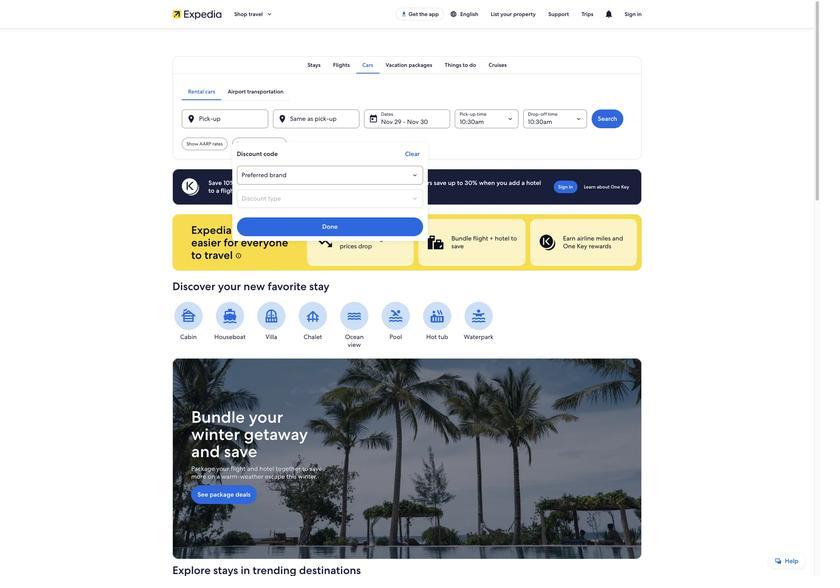 Task type: describe. For each thing, give the bounding box(es) containing it.
bundle for flight
[[451, 234, 472, 242]]

also,
[[390, 179, 404, 187]]

expedia logo image
[[172, 9, 222, 20]]

key inside earn airline miles and one key rewards
[[577, 242, 587, 250]]

on inside save 10% or more on over 100,000 hotels with member prices. also, members save up to 30% when you add a hotel to a flight
[[261, 179, 268, 187]]

cruises link
[[482, 56, 513, 74]]

on inside bundle your winter getaway and save package your flight and hotel together to save more on a warm-weather escape this winter.
[[208, 473, 215, 481]]

show
[[187, 141, 198, 147]]

get for get the app
[[409, 11, 418, 18]]

shop travel button
[[228, 5, 279, 23]]

one inside learn about one key link
[[611, 184, 620, 190]]

show aarp rates
[[187, 141, 223, 147]]

tab list containing stays
[[172, 56, 642, 74]]

english button
[[444, 7, 485, 21]]

property
[[513, 11, 536, 18]]

over
[[270, 179, 283, 187]]

flight inside get alerts if flight prices drop
[[374, 234, 389, 242]]

2 vertical spatial and
[[247, 465, 258, 473]]

flights
[[333, 61, 350, 68]]

sign in link
[[554, 181, 578, 193]]

bundle flight + hotel to save
[[451, 234, 517, 250]]

a inside bundle your winter getaway and save package your flight and hotel together to save more on a warm-weather escape this winter.
[[217, 473, 220, 481]]

the
[[419, 11, 428, 18]]

flight inside bundle your winter getaway and save package your flight and hotel together to save more on a warm-weather escape this winter.
[[231, 465, 246, 473]]

hot
[[426, 333, 437, 341]]

2 nov from the left
[[407, 118, 419, 126]]

airport
[[228, 88, 246, 95]]

to inside bundle flight + hotel to save
[[511, 234, 517, 242]]

when
[[479, 179, 495, 187]]

to right up on the right of page
[[457, 179, 463, 187]]

things to do link
[[439, 56, 482, 74]]

nov 29 - nov 30 button
[[364, 110, 450, 128]]

a left the 10% on the top
[[216, 187, 219, 195]]

vacation
[[386, 61, 407, 68]]

waterpark button
[[463, 302, 495, 341]]

and inside earn airline miles and one key rewards
[[612, 234, 623, 242]]

to inside tab list
[[463, 61, 468, 68]]

hotel inside bundle your winter getaway and save package your flight and hotel together to save more on a warm-weather escape this winter.
[[260, 465, 274, 473]]

up
[[448, 179, 456, 187]]

hot tub
[[426, 333, 448, 341]]

learn about one key link
[[581, 181, 632, 193]]

xsmall image
[[235, 253, 242, 259]]

key inside learn about one key link
[[621, 184, 629, 190]]

cars
[[362, 61, 373, 68]]

discover your new favorite stay
[[172, 279, 330, 293]]

transportation
[[247, 88, 284, 95]]

favorite
[[268, 279, 307, 293]]

discount for discount codes
[[237, 141, 256, 147]]

warm-
[[221, 473, 240, 481]]

trips
[[582, 11, 593, 18]]

member
[[343, 179, 368, 187]]

learn
[[584, 184, 596, 190]]

rates
[[212, 141, 223, 147]]

expedia makes it easier for everyone to travel
[[191, 223, 288, 262]]

houseboat
[[214, 333, 246, 341]]

discount code
[[237, 150, 278, 158]]

package
[[191, 465, 215, 473]]

discover
[[172, 279, 215, 293]]

trips link
[[575, 7, 600, 21]]

30
[[420, 118, 428, 126]]

chalet
[[304, 333, 322, 341]]

sign in inside sign in link
[[558, 184, 573, 190]]

prices
[[340, 242, 357, 250]]

done button
[[237, 217, 423, 236]]

see package deals link
[[191, 485, 257, 504]]

-
[[403, 118, 406, 126]]

earn
[[563, 234, 576, 242]]

more inside save 10% or more on over 100,000 hotels with member prices. also, members save up to 30% when you add a hotel to a flight
[[244, 179, 259, 187]]

save up warm-
[[224, 441, 257, 462]]

small image
[[450, 11, 457, 18]]

1 out of 3 element
[[307, 219, 414, 266]]

hot tub button
[[421, 302, 453, 341]]

getaway
[[244, 424, 308, 445]]

aarp
[[200, 141, 211, 147]]

codes
[[257, 141, 269, 147]]

tab list containing rental cars
[[182, 83, 290, 100]]

sign in button
[[618, 5, 648, 23]]

more inside bundle your winter getaway and save package your flight and hotel together to save more on a warm-weather escape this winter.
[[191, 473, 206, 481]]

search
[[598, 115, 617, 123]]

cruises
[[489, 61, 507, 68]]

10%
[[223, 179, 235, 187]]

villa button
[[255, 302, 287, 341]]

about
[[597, 184, 610, 190]]

in inside sign in dropdown button
[[637, 11, 642, 18]]

alerts
[[352, 234, 368, 242]]

communication center icon image
[[604, 9, 614, 19]]

things to do
[[445, 61, 476, 68]]

save
[[208, 179, 222, 187]]

cars
[[205, 88, 215, 95]]

discount codes button
[[232, 138, 287, 150]]

drop
[[358, 242, 372, 250]]

bundle for your
[[191, 406, 245, 428]]

travel sale activities deals image
[[172, 358, 642, 559]]

get for get alerts if flight prices drop
[[340, 234, 351, 242]]

package
[[210, 491, 234, 499]]

1 vertical spatial and
[[191, 441, 220, 462]]

this
[[286, 473, 297, 481]]

pool button
[[380, 302, 412, 341]]

do
[[469, 61, 476, 68]]

discount for discount code
[[237, 150, 262, 158]]

everyone
[[241, 235, 288, 250]]

ocean
[[345, 333, 364, 341]]

done
[[322, 223, 338, 231]]

rental cars
[[188, 88, 215, 95]]



Task type: vqa. For each thing, say whether or not it's contained in the screenshot.
topmost hotel
yes



Task type: locate. For each thing, give the bounding box(es) containing it.
a left warm-
[[217, 473, 220, 481]]

1 horizontal spatial sign
[[625, 11, 636, 18]]

1 vertical spatial key
[[577, 242, 587, 250]]

cabin button
[[172, 302, 205, 341]]

villa
[[266, 333, 277, 341]]

you
[[497, 179, 507, 187]]

one left airline
[[563, 242, 575, 250]]

stay
[[309, 279, 330, 293]]

0 horizontal spatial on
[[208, 473, 215, 481]]

0 vertical spatial one
[[611, 184, 620, 190]]

bundle inside bundle your winter getaway and save package your flight and hotel together to save more on a warm-weather escape this winter.
[[191, 406, 245, 428]]

0 vertical spatial tab list
[[172, 56, 642, 74]]

nov right -
[[407, 118, 419, 126]]

1 horizontal spatial and
[[247, 465, 258, 473]]

1 vertical spatial on
[[208, 473, 215, 481]]

2 vertical spatial hotel
[[260, 465, 274, 473]]

to down expedia on the left of the page
[[191, 248, 202, 262]]

save left +
[[451, 242, 464, 250]]

to inside bundle your winter getaway and save package your flight and hotel together to save more on a warm-weather escape this winter.
[[302, 465, 308, 473]]

learn about one key
[[584, 184, 629, 190]]

discount up discount code
[[237, 141, 256, 147]]

hotel
[[526, 179, 541, 187], [495, 234, 510, 242], [260, 465, 274, 473]]

sign
[[625, 11, 636, 18], [558, 184, 568, 190]]

list your property
[[491, 11, 536, 18]]

1 vertical spatial bundle
[[191, 406, 245, 428]]

0 vertical spatial key
[[621, 184, 629, 190]]

more up see
[[191, 473, 206, 481]]

0 vertical spatial get
[[409, 11, 418, 18]]

one inside earn airline miles and one key rewards
[[563, 242, 575, 250]]

to left 'do'
[[463, 61, 468, 68]]

discount
[[237, 141, 256, 147], [237, 150, 262, 158]]

support
[[548, 11, 569, 18]]

1 vertical spatial one
[[563, 242, 575, 250]]

deals
[[235, 491, 251, 499]]

save left up on the right of page
[[434, 179, 446, 187]]

cars link
[[356, 56, 379, 74]]

0 vertical spatial in
[[637, 11, 642, 18]]

to right +
[[511, 234, 517, 242]]

nov 29 - nov 30
[[381, 118, 428, 126]]

sign in inside sign in dropdown button
[[625, 11, 642, 18]]

sign in
[[625, 11, 642, 18], [558, 184, 573, 190]]

travel inside dropdown button
[[249, 11, 263, 18]]

nov left 29
[[381, 118, 393, 126]]

get alerts if flight prices drop
[[340, 234, 389, 250]]

hotel left together
[[260, 465, 274, 473]]

0 horizontal spatial sign in
[[558, 184, 573, 190]]

discount inside button
[[237, 141, 256, 147]]

key right earn
[[577, 242, 587, 250]]

travel left trailing image
[[249, 11, 263, 18]]

airport transportation
[[228, 88, 284, 95]]

airport transportation link
[[221, 83, 290, 100]]

to inside expedia makes it easier for everyone to travel
[[191, 248, 202, 262]]

save 10% or more on over 100,000 hotels with member prices. also, members save up to 30% when you add a hotel to a flight
[[208, 179, 541, 195]]

one
[[611, 184, 620, 190], [563, 242, 575, 250]]

and right the 'miles'
[[612, 234, 623, 242]]

your for bundle
[[249, 406, 283, 428]]

1 horizontal spatial on
[[261, 179, 268, 187]]

clear
[[405, 150, 420, 158]]

more right or
[[244, 179, 259, 187]]

flight up deals
[[231, 465, 246, 473]]

stays link
[[301, 56, 327, 74]]

2 discount from the top
[[237, 150, 262, 158]]

support link
[[542, 7, 575, 21]]

easier
[[191, 235, 221, 250]]

1 vertical spatial get
[[340, 234, 351, 242]]

ocean view button
[[338, 302, 370, 349]]

1 nov from the left
[[381, 118, 393, 126]]

0 horizontal spatial sign
[[558, 184, 568, 190]]

one right the about
[[611, 184, 620, 190]]

prices.
[[370, 179, 388, 187]]

winter.
[[298, 473, 317, 481]]

your
[[501, 11, 512, 18], [218, 279, 241, 293], [249, 406, 283, 428], [216, 465, 229, 473]]

1 horizontal spatial travel
[[249, 11, 263, 18]]

see package deals
[[198, 491, 251, 499]]

rental cars link
[[182, 83, 221, 100]]

flight
[[221, 187, 236, 195], [374, 234, 389, 242], [473, 234, 488, 242], [231, 465, 246, 473]]

a right add
[[521, 179, 525, 187]]

1 horizontal spatial key
[[621, 184, 629, 190]]

travel left xsmall icon
[[204, 248, 233, 262]]

rental
[[188, 88, 204, 95]]

0 vertical spatial on
[[261, 179, 268, 187]]

bundle
[[451, 234, 472, 242], [191, 406, 245, 428]]

0 horizontal spatial and
[[191, 441, 220, 462]]

0 vertical spatial travel
[[249, 11, 263, 18]]

discount down the discount codes
[[237, 150, 262, 158]]

get the app
[[409, 11, 439, 18]]

it
[[269, 223, 276, 237]]

packages
[[409, 61, 432, 68]]

to right "this"
[[302, 465, 308, 473]]

1 vertical spatial discount
[[237, 150, 262, 158]]

3 out of 3 element
[[530, 219, 637, 266]]

makes
[[234, 223, 266, 237]]

rewards
[[589, 242, 611, 250]]

stays
[[308, 61, 321, 68]]

key right the about
[[621, 184, 629, 190]]

0 horizontal spatial bundle
[[191, 406, 245, 428]]

1 horizontal spatial hotel
[[495, 234, 510, 242]]

1 horizontal spatial get
[[409, 11, 418, 18]]

0 vertical spatial discount
[[237, 141, 256, 147]]

app
[[429, 11, 439, 18]]

and
[[612, 234, 623, 242], [191, 441, 220, 462], [247, 465, 258, 473]]

hotel right add
[[526, 179, 541, 187]]

your for discover
[[218, 279, 241, 293]]

sign right communication center icon
[[625, 11, 636, 18]]

1 vertical spatial travel
[[204, 248, 233, 262]]

add
[[509, 179, 520, 187]]

flight left +
[[473, 234, 488, 242]]

list
[[491, 11, 499, 18]]

get left "alerts"
[[340, 234, 351, 242]]

sign left learn
[[558, 184, 568, 190]]

1 horizontal spatial more
[[244, 179, 259, 187]]

0 horizontal spatial get
[[340, 234, 351, 242]]

sign inside bundle your winter getaway and save main content
[[558, 184, 568, 190]]

1 vertical spatial hotel
[[495, 234, 510, 242]]

clear button
[[402, 147, 423, 161]]

hotel inside save 10% or more on over 100,000 hotels with member prices. also, members save up to 30% when you add a hotel to a flight
[[526, 179, 541, 187]]

1 discount from the top
[[237, 141, 256, 147]]

flight inside save 10% or more on over 100,000 hotels with member prices. also, members save up to 30% when you add a hotel to a flight
[[221, 187, 236, 195]]

for
[[224, 235, 238, 250]]

1 horizontal spatial one
[[611, 184, 620, 190]]

houseboat button
[[214, 302, 246, 341]]

0 horizontal spatial one
[[563, 242, 575, 250]]

0 vertical spatial and
[[612, 234, 623, 242]]

1 horizontal spatial in
[[637, 11, 642, 18]]

in left learn
[[569, 184, 573, 190]]

airline
[[577, 234, 595, 242]]

in right communication center icon
[[637, 11, 642, 18]]

0 vertical spatial hotel
[[526, 179, 541, 187]]

view
[[348, 341, 361, 349]]

escape
[[265, 473, 285, 481]]

flight right if
[[374, 234, 389, 242]]

2 horizontal spatial and
[[612, 234, 623, 242]]

hotel right +
[[495, 234, 510, 242]]

1 vertical spatial in
[[569, 184, 573, 190]]

1 horizontal spatial nov
[[407, 118, 419, 126]]

1 vertical spatial sign in
[[558, 184, 573, 190]]

expedia
[[191, 223, 232, 237]]

0 horizontal spatial key
[[577, 242, 587, 250]]

save inside save 10% or more on over 100,000 hotels with member prices. also, members save up to 30% when you add a hotel to a flight
[[434, 179, 446, 187]]

save right "this"
[[310, 465, 322, 473]]

bundle your winter getaway and save package your flight and hotel together to save more on a warm-weather escape this winter.
[[191, 406, 322, 481]]

together
[[276, 465, 301, 473]]

get inside get alerts if flight prices drop
[[340, 234, 351, 242]]

0 horizontal spatial in
[[569, 184, 573, 190]]

0 horizontal spatial travel
[[204, 248, 233, 262]]

travel inside expedia makes it easier for everyone to travel
[[204, 248, 233, 262]]

0 vertical spatial sign
[[625, 11, 636, 18]]

flight inside bundle flight + hotel to save
[[473, 234, 488, 242]]

and right warm-
[[247, 465, 258, 473]]

1 horizontal spatial sign in
[[625, 11, 642, 18]]

0 horizontal spatial nov
[[381, 118, 393, 126]]

0 horizontal spatial hotel
[[260, 465, 274, 473]]

your inside list your property link
[[501, 11, 512, 18]]

bundle inside bundle flight + hotel to save
[[451, 234, 472, 242]]

shop travel
[[234, 11, 263, 18]]

winter
[[191, 424, 240, 445]]

0 vertical spatial bundle
[[451, 234, 472, 242]]

1 vertical spatial tab list
[[182, 83, 290, 100]]

bundle your winter getaway and save main content
[[0, 28, 814, 576]]

miles
[[596, 234, 611, 242]]

0 horizontal spatial more
[[191, 473, 206, 481]]

new
[[244, 279, 265, 293]]

on left 'over'
[[261, 179, 268, 187]]

1 vertical spatial sign
[[558, 184, 568, 190]]

1 horizontal spatial bundle
[[451, 234, 472, 242]]

chalet button
[[297, 302, 329, 341]]

hotel inside bundle flight + hotel to save
[[495, 234, 510, 242]]

in inside sign in link
[[569, 184, 573, 190]]

2 out of 3 element
[[419, 219, 526, 266]]

0 vertical spatial more
[[244, 179, 259, 187]]

ocean view
[[345, 333, 364, 349]]

flights link
[[327, 56, 356, 74]]

get the app link
[[396, 8, 444, 20]]

english
[[460, 11, 478, 18]]

members
[[405, 179, 432, 187]]

1 vertical spatial more
[[191, 473, 206, 481]]

download the app button image
[[401, 11, 407, 17]]

your for list
[[501, 11, 512, 18]]

discount codes
[[237, 141, 269, 147]]

sign in left learn
[[558, 184, 573, 190]]

sign inside dropdown button
[[625, 11, 636, 18]]

flight left or
[[221, 187, 236, 195]]

earn airline miles and one key rewards
[[563, 234, 623, 250]]

tab list
[[172, 56, 642, 74], [182, 83, 290, 100]]

save
[[434, 179, 446, 187], [451, 242, 464, 250], [224, 441, 257, 462], [310, 465, 322, 473]]

save inside bundle flight + hotel to save
[[451, 242, 464, 250]]

0 vertical spatial sign in
[[625, 11, 642, 18]]

sign in right communication center icon
[[625, 11, 642, 18]]

and up package
[[191, 441, 220, 462]]

get right download the app button icon
[[409, 11, 418, 18]]

see
[[198, 491, 208, 499]]

to left the 10% on the top
[[208, 187, 215, 195]]

on left warm-
[[208, 473, 215, 481]]

2 horizontal spatial hotel
[[526, 179, 541, 187]]

things
[[445, 61, 461, 68]]

trailing image
[[266, 11, 273, 18]]



